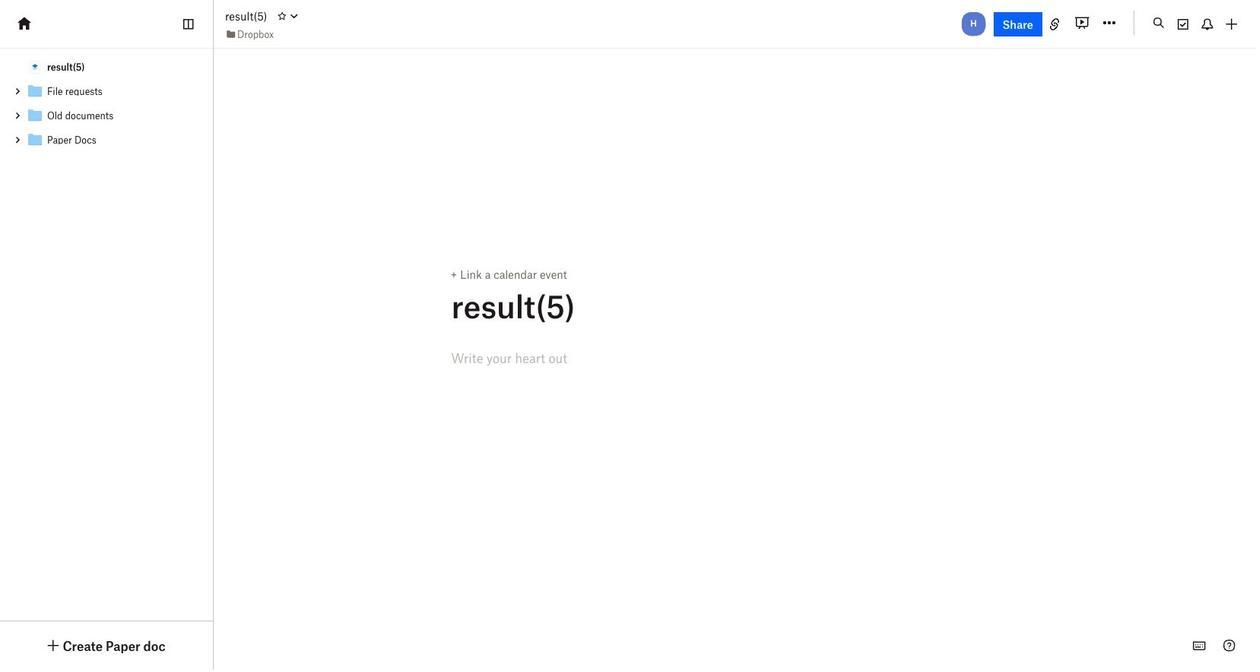 Task type: describe. For each thing, give the bounding box(es) containing it.
3 template content image from the top
[[26, 131, 44, 149]]



Task type: vqa. For each thing, say whether or not it's contained in the screenshot.
File requests
no



Task type: locate. For each thing, give the bounding box(es) containing it.
2 expand folder image from the top
[[12, 110, 23, 121]]

expand folder image
[[12, 86, 23, 97], [12, 110, 23, 121], [12, 135, 23, 145]]

2 template content image from the top
[[26, 106, 44, 125]]

0 vertical spatial expand folder image
[[12, 86, 23, 97]]

3 expand folder image from the top
[[12, 135, 23, 145]]

expand folder image for first template content image from the top of the / contents list
[[12, 86, 23, 97]]

expand folder image for 2nd template content image
[[12, 110, 23, 121]]

1 template content image from the top
[[26, 82, 44, 100]]

template content image
[[26, 58, 44, 76]]

2 vertical spatial template content image
[[26, 131, 44, 149]]

0 vertical spatial template content image
[[26, 82, 44, 100]]

1 expand folder image from the top
[[12, 86, 23, 97]]

template content image
[[26, 82, 44, 100], [26, 106, 44, 125], [26, 131, 44, 149]]

2 vertical spatial expand folder image
[[12, 135, 23, 145]]

expand folder image for 1st template content image from the bottom of the / contents list
[[12, 135, 23, 145]]

1 vertical spatial expand folder image
[[12, 110, 23, 121]]

1 vertical spatial template content image
[[26, 106, 44, 125]]

/ contents list
[[0, 55, 213, 152]]



